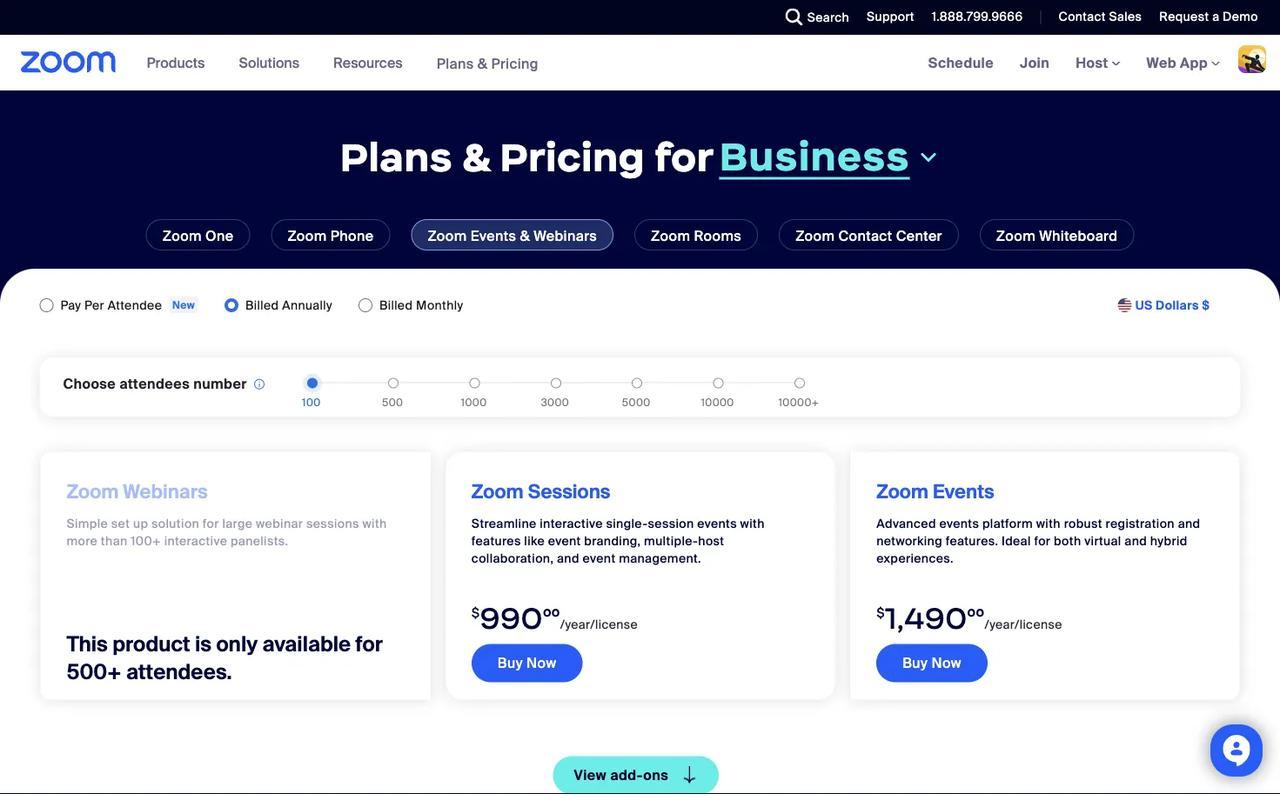 Task type: locate. For each thing, give the bounding box(es) containing it.
contact left sales
[[1059, 9, 1106, 25]]

2 horizontal spatial with
[[1036, 516, 1061, 532]]

product
[[112, 631, 190, 658]]

0 vertical spatial interactive
[[540, 516, 603, 532]]

product information navigation
[[134, 35, 552, 92]]

/year/license inside $ 990 00 /year/license
[[560, 617, 638, 633]]

2 vertical spatial and
[[557, 551, 580, 567]]

buy now for 990
[[498, 655, 557, 673]]

/year/license down branding,
[[560, 617, 638, 633]]

1 horizontal spatial 00
[[968, 606, 985, 620]]

webinars
[[534, 227, 597, 245], [123, 480, 208, 505]]

1 vertical spatial webinars
[[123, 480, 208, 505]]

number
[[193, 375, 247, 393]]

both
[[1054, 534, 1082, 550]]

0 horizontal spatial /year/license
[[560, 617, 638, 633]]

0 vertical spatial event
[[548, 534, 581, 550]]

us dollars $
[[1136, 297, 1210, 314]]

1 vertical spatial &
[[462, 132, 491, 182]]

$ 990 00 /year/license
[[472, 599, 638, 637]]

1 vertical spatial and
[[1125, 534, 1147, 550]]

990
[[480, 599, 543, 637]]

attendee
[[108, 297, 162, 313]]

zoom sessions
[[472, 480, 611, 505]]

$ inside the $ 1,490 00 /year/license
[[877, 605, 885, 622]]

0 vertical spatial webinars
[[534, 227, 597, 245]]

3 with from the left
[[1036, 516, 1061, 532]]

up
[[133, 516, 148, 532]]

billed
[[246, 297, 279, 313], [379, 297, 413, 313]]

1 vertical spatial contact
[[839, 227, 893, 245]]

event
[[548, 534, 581, 550], [583, 551, 616, 567]]

2 buy now link from the left
[[877, 645, 988, 683]]

support
[[867, 9, 915, 25]]

interactive down sessions
[[540, 516, 603, 532]]

00 inside $ 990 00 /year/license
[[543, 606, 560, 620]]

contact inside tabs of zoom services tab list
[[839, 227, 893, 245]]

with right sessions
[[363, 516, 387, 532]]

interactive down solution
[[164, 534, 227, 550]]

with inside advanced events platform with robust registration and networking features. ideal for both virtual and hybrid experiences.
[[1036, 516, 1061, 532]]

buy now down 990
[[498, 655, 557, 673]]

for up zoom rooms
[[655, 132, 714, 182]]

contact
[[1059, 9, 1106, 25], [839, 227, 893, 245]]

buy now link for 990
[[472, 645, 583, 683]]

0 horizontal spatial and
[[557, 551, 580, 567]]

buy
[[498, 655, 523, 673], [903, 655, 928, 673]]

1 00 from the left
[[543, 606, 560, 620]]

and down registration
[[1125, 534, 1147, 550]]

2 /year/license from the left
[[985, 617, 1063, 633]]

events up 'features.'
[[933, 480, 995, 505]]

billed left annually
[[246, 297, 279, 313]]

zoom up advanced
[[877, 480, 929, 505]]

ideal
[[1002, 534, 1031, 550]]

for left large
[[203, 516, 219, 532]]

webinar
[[256, 516, 303, 532]]

& inside product information "navigation"
[[478, 54, 488, 72]]

1 horizontal spatial now
[[932, 655, 962, 673]]

zoom for zoom webinars
[[67, 480, 119, 505]]

1 horizontal spatial $
[[877, 605, 885, 622]]

join
[[1020, 54, 1050, 72]]

2 events from the left
[[940, 516, 979, 532]]

0 horizontal spatial now
[[527, 655, 557, 673]]

$ inside $ 990 00 /year/license
[[472, 605, 480, 622]]

00
[[543, 606, 560, 620], [968, 606, 985, 620]]

5000 attendees radio
[[632, 378, 643, 389]]

and up hybrid
[[1178, 516, 1201, 532]]

events up 'features.'
[[940, 516, 979, 532]]

events up host
[[697, 516, 737, 532]]

for
[[655, 132, 714, 182], [203, 516, 219, 532], [1034, 534, 1051, 550], [356, 631, 383, 658]]

pricing inside product information "navigation"
[[491, 54, 539, 72]]

now down $ 990 00 /year/license
[[527, 655, 557, 673]]

profile picture image
[[1239, 45, 1267, 73]]

10000 attendees radio
[[713, 378, 724, 389]]

resources
[[333, 54, 403, 72]]

2 buy now from the left
[[903, 655, 962, 673]]

monthly
[[416, 297, 463, 313]]

with inside "streamline interactive single-session events with features like event branding, multiple-host collaboration, and event management."
[[740, 516, 765, 532]]

with up "both"
[[1036, 516, 1061, 532]]

and right collaboration,
[[557, 551, 580, 567]]

plans & pricing
[[437, 54, 539, 72]]

1 horizontal spatial contact
[[1059, 9, 1106, 25]]

1 horizontal spatial interactive
[[540, 516, 603, 532]]

contact sales link
[[1046, 0, 1147, 35], [1059, 9, 1142, 25]]

with right the "session"
[[740, 516, 765, 532]]

main content containing business
[[0, 35, 1280, 795]]

2 buy from the left
[[903, 655, 928, 673]]

zoom down business
[[796, 227, 835, 245]]

1 horizontal spatial /year/license
[[985, 617, 1063, 633]]

1 billed from the left
[[246, 297, 279, 313]]

$ 1,490 00 /year/license
[[877, 599, 1063, 637]]

for left "both"
[[1034, 534, 1051, 550]]

1 vertical spatial events
[[933, 480, 995, 505]]

0 vertical spatial &
[[478, 54, 488, 72]]

option group
[[40, 292, 463, 320]]

now
[[527, 655, 557, 673], [932, 655, 962, 673]]

with inside simple set up solution for large webinar sessions with more than 100+ interactive panelists.
[[363, 516, 387, 532]]

support link
[[854, 0, 919, 35], [867, 9, 915, 25]]

/year/license down ideal
[[985, 617, 1063, 633]]

down image
[[917, 147, 941, 168]]

1 vertical spatial pricing
[[500, 132, 645, 182]]

sessions
[[306, 516, 359, 532]]

contact left center
[[839, 227, 893, 245]]

zoom left phone
[[288, 227, 327, 245]]

zoom up streamline
[[472, 480, 524, 505]]

1 vertical spatial plans
[[340, 132, 453, 182]]

zoom left rooms
[[651, 227, 690, 245]]

buy now link down 1,490
[[877, 645, 988, 683]]

robust
[[1064, 516, 1103, 532]]

$ down collaboration,
[[472, 605, 480, 622]]

1 vertical spatial event
[[583, 551, 616, 567]]

events inside "streamline interactive single-session events with features like event branding, multiple-host collaboration, and event management."
[[697, 516, 737, 532]]

advanced events platform with robust registration and networking features. ideal for both virtual and hybrid experiences.
[[877, 516, 1201, 567]]

1 horizontal spatial buy now
[[903, 655, 962, 673]]

0 vertical spatial plans
[[437, 54, 474, 72]]

event down branding,
[[583, 551, 616, 567]]

$ right the dollars
[[1202, 297, 1210, 314]]

app
[[1180, 54, 1208, 72]]

web
[[1147, 54, 1177, 72]]

2 vertical spatial &
[[520, 227, 530, 245]]

plans inside product information "navigation"
[[437, 54, 474, 72]]

for right the "available"
[[356, 631, 383, 658]]

pricing for plans & pricing
[[491, 54, 539, 72]]

and inside "streamline interactive single-session events with features like event branding, multiple-host collaboration, and event management."
[[557, 551, 580, 567]]

zoom left whiteboard
[[997, 227, 1036, 245]]

event right like
[[548, 534, 581, 550]]

0 vertical spatial pricing
[[491, 54, 539, 72]]

plans for plans & pricing
[[437, 54, 474, 72]]

for inside simple set up solution for large webinar sessions with more than 100+ interactive panelists.
[[203, 516, 219, 532]]

panelists.
[[231, 534, 288, 550]]

2 horizontal spatial $
[[1202, 297, 1210, 314]]

1 horizontal spatial buy now link
[[877, 645, 988, 683]]

buy now link down 990
[[472, 645, 583, 683]]

a
[[1213, 9, 1220, 25]]

500 attendees radio
[[388, 378, 399, 389]]

$ inside popup button
[[1202, 297, 1210, 314]]

$ for 1,490
[[877, 605, 885, 622]]

1.888.799.9666 button
[[919, 0, 1028, 35], [932, 9, 1023, 25]]

1 horizontal spatial events
[[940, 516, 979, 532]]

1 events from the left
[[697, 516, 737, 532]]

0 horizontal spatial events
[[471, 227, 516, 245]]

1 buy now link from the left
[[472, 645, 583, 683]]

billed left monthly
[[379, 297, 413, 313]]

single-
[[606, 516, 648, 532]]

events inside tabs of zoom services tab list
[[471, 227, 516, 245]]

1 horizontal spatial event
[[583, 551, 616, 567]]

join link
[[1007, 35, 1063, 91]]

events down the plans & pricing for at the top
[[471, 227, 516, 245]]

events
[[697, 516, 737, 532], [940, 516, 979, 532]]

00 down collaboration,
[[543, 606, 560, 620]]

web app button
[[1147, 54, 1220, 72]]

zoom up monthly
[[428, 227, 467, 245]]

features.
[[946, 534, 999, 550]]

/year/license inside the $ 1,490 00 /year/license
[[985, 617, 1063, 633]]

/year/license for 990
[[560, 617, 638, 633]]

1 horizontal spatial webinars
[[534, 227, 597, 245]]

main content
[[0, 35, 1280, 795]]

$ down experiences.
[[877, 605, 885, 622]]

zoom
[[163, 227, 202, 245], [288, 227, 327, 245], [428, 227, 467, 245], [651, 227, 690, 245], [796, 227, 835, 245], [997, 227, 1036, 245], [67, 480, 119, 505], [472, 480, 524, 505], [877, 480, 929, 505]]

2 billed from the left
[[379, 297, 413, 313]]

center
[[896, 227, 943, 245]]

0 vertical spatial and
[[1178, 516, 1201, 532]]

zoom up simple
[[67, 480, 119, 505]]

buy for 990
[[498, 655, 523, 673]]

100+
[[131, 534, 161, 550]]

interactive inside simple set up solution for large webinar sessions with more than 100+ interactive panelists.
[[164, 534, 227, 550]]

now down 1,490
[[932, 655, 962, 673]]

1 vertical spatial interactive
[[164, 534, 227, 550]]

solution
[[152, 516, 199, 532]]

us dollars $ button
[[1136, 297, 1210, 314]]

streamline
[[472, 516, 537, 532]]

meetings navigation
[[915, 35, 1280, 92]]

this
[[67, 631, 108, 658]]

/year/license for 1,490
[[985, 617, 1063, 633]]

0 horizontal spatial 00
[[543, 606, 560, 620]]

0 horizontal spatial buy
[[498, 655, 523, 673]]

1 /year/license from the left
[[560, 617, 638, 633]]

0 horizontal spatial $
[[472, 605, 480, 622]]

1 horizontal spatial events
[[933, 480, 995, 505]]

1 now from the left
[[527, 655, 557, 673]]

1 horizontal spatial and
[[1125, 534, 1147, 550]]

buy now down 1,490
[[903, 655, 962, 673]]

00 down 'features.'
[[968, 606, 985, 620]]

$ for 990
[[472, 605, 480, 622]]

branding,
[[584, 534, 641, 550]]

zoom events
[[877, 480, 995, 505]]

zoom events & webinars
[[428, 227, 597, 245]]

0 vertical spatial events
[[471, 227, 516, 245]]

search button
[[773, 0, 854, 35]]

2 00 from the left
[[968, 606, 985, 620]]

zoom for zoom events & webinars
[[428, 227, 467, 245]]

and for 1,490
[[1125, 534, 1147, 550]]

0 horizontal spatial events
[[697, 516, 737, 532]]

buy down 990
[[498, 655, 523, 673]]

0 horizontal spatial interactive
[[164, 534, 227, 550]]

now for 990
[[527, 655, 557, 673]]

1 buy now from the left
[[498, 655, 557, 673]]

events for zoom events
[[933, 480, 995, 505]]

zoom for zoom rooms
[[651, 227, 690, 245]]

$
[[1202, 297, 1210, 314], [472, 605, 480, 622], [877, 605, 885, 622]]

2 horizontal spatial and
[[1178, 516, 1201, 532]]

2 with from the left
[[740, 516, 765, 532]]

buy now
[[498, 655, 557, 673], [903, 655, 962, 673]]

0 horizontal spatial contact
[[839, 227, 893, 245]]

1 horizontal spatial buy
[[903, 655, 928, 673]]

0 horizontal spatial buy now link
[[472, 645, 583, 683]]

1 horizontal spatial with
[[740, 516, 765, 532]]

1 horizontal spatial billed
[[379, 297, 413, 313]]

5000
[[622, 396, 651, 409]]

00 inside the $ 1,490 00 /year/license
[[968, 606, 985, 620]]

0 horizontal spatial buy now
[[498, 655, 557, 673]]

this product is only available for 500+ attendees.
[[67, 631, 383, 686]]

0 horizontal spatial with
[[363, 516, 387, 532]]

2 now from the left
[[932, 655, 962, 673]]

banner
[[0, 35, 1280, 92]]

platform
[[983, 516, 1033, 532]]

1 buy from the left
[[498, 655, 523, 673]]

& inside tabs of zoom services tab list
[[520, 227, 530, 245]]

10000+ attendees radio
[[795, 378, 805, 389]]

0 horizontal spatial billed
[[246, 297, 279, 313]]

buy down 1,490
[[903, 655, 928, 673]]

1 with from the left
[[363, 516, 387, 532]]

zoom left 'one'
[[163, 227, 202, 245]]

00 for 990
[[543, 606, 560, 620]]



Task type: vqa. For each thing, say whether or not it's contained in the screenshot.
the rightmost with
yes



Task type: describe. For each thing, give the bounding box(es) containing it.
10000+
[[779, 396, 819, 409]]

view add-ons arrow down icon image
[[681, 767, 698, 784]]

whiteboard
[[1039, 227, 1118, 245]]

per
[[84, 297, 104, 313]]

zoom logo image
[[21, 51, 116, 73]]

billed for billed monthly
[[379, 297, 413, 313]]

3000 attendees radio
[[551, 378, 561, 389]]

large
[[222, 516, 253, 532]]

products button
[[147, 35, 213, 91]]

advanced
[[877, 516, 936, 532]]

plans & pricing for
[[340, 132, 714, 182]]

request a demo
[[1160, 9, 1259, 25]]

interactive inside "streamline interactive single-session events with features like event branding, multiple-host collaboration, and event management."
[[540, 516, 603, 532]]

more
[[67, 534, 98, 550]]

search
[[808, 9, 850, 25]]

zoom for zoom events
[[877, 480, 929, 505]]

1000 attendees radio
[[470, 378, 480, 389]]

zoom one
[[163, 227, 234, 245]]

zoom for zoom contact center
[[796, 227, 835, 245]]

resources button
[[333, 35, 411, 91]]

billed annually
[[246, 297, 332, 313]]

billed for billed annually
[[246, 297, 279, 313]]

request
[[1160, 9, 1209, 25]]

zoom for zoom one
[[163, 227, 202, 245]]

and for 990
[[557, 551, 580, 567]]

banner containing products
[[0, 35, 1280, 92]]

0 horizontal spatial event
[[548, 534, 581, 550]]

500
[[382, 396, 403, 409]]

0 vertical spatial contact
[[1059, 9, 1106, 25]]

host button
[[1076, 54, 1121, 72]]

is
[[195, 631, 212, 658]]

host
[[1076, 54, 1112, 72]]

add-
[[610, 767, 643, 785]]

simple set up solution for large webinar sessions with more than 100+ interactive panelists.
[[67, 516, 387, 550]]

products
[[147, 54, 205, 72]]

solutions
[[239, 54, 300, 72]]

500+
[[67, 659, 121, 686]]

available
[[262, 631, 351, 658]]

buy for 1,490
[[903, 655, 928, 673]]

pricing for plans & pricing for
[[500, 132, 645, 182]]

zoom contact center
[[796, 227, 943, 245]]

multiple-
[[644, 534, 698, 550]]

business button
[[719, 131, 941, 181]]

like
[[524, 534, 545, 550]]

buy now for 1,490
[[903, 655, 962, 673]]

pay
[[60, 297, 81, 313]]

3000
[[541, 396, 569, 409]]

collaboration,
[[472, 551, 554, 567]]

zoom for zoom phone
[[288, 227, 327, 245]]

than
[[101, 534, 128, 550]]

annually
[[282, 297, 332, 313]]

simple
[[67, 516, 108, 532]]

option group containing pay per attendee
[[40, 292, 463, 320]]

attendees
[[119, 375, 190, 393]]

choose
[[63, 375, 116, 393]]

plans for plans & pricing for
[[340, 132, 453, 182]]

sessions
[[528, 480, 611, 505]]

ons
[[643, 767, 669, 785]]

attendees.
[[126, 659, 232, 686]]

zoom rooms
[[651, 227, 742, 245]]

rooms
[[694, 227, 742, 245]]

only
[[216, 631, 258, 658]]

schedule
[[929, 54, 994, 72]]

web app
[[1147, 54, 1208, 72]]

1000
[[461, 396, 487, 409]]

choose attendees number
[[63, 375, 251, 393]]

us
[[1136, 297, 1153, 314]]

business
[[719, 131, 910, 181]]

registration
[[1106, 516, 1175, 532]]

hybrid
[[1151, 534, 1188, 550]]

for inside this product is only available for 500+ attendees.
[[356, 631, 383, 658]]

features
[[472, 534, 521, 550]]

webinars inside tabs of zoom services tab list
[[534, 227, 597, 245]]

& for plans & pricing
[[478, 54, 488, 72]]

zoom webinars
[[67, 480, 208, 505]]

zoom whiteboard
[[997, 227, 1118, 245]]

zoom for zoom whiteboard
[[997, 227, 1036, 245]]

sales
[[1109, 9, 1142, 25]]

demo
[[1223, 9, 1259, 25]]

one
[[205, 227, 234, 245]]

view
[[574, 767, 607, 785]]

1,490
[[885, 599, 968, 637]]

zoom for zoom sessions
[[472, 480, 524, 505]]

events inside advanced events platform with robust registration and networking features. ideal for both virtual and hybrid experiences.
[[940, 516, 979, 532]]

tabs of zoom services tab list
[[26, 219, 1254, 251]]

streamline interactive single-session events with features like event branding, multiple-host collaboration, and event management.
[[472, 516, 765, 567]]

for inside advanced events platform with robust registration and networking features. ideal for both virtual and hybrid experiences.
[[1034, 534, 1051, 550]]

& for plans & pricing for
[[462, 132, 491, 182]]

buy now link for 1,490
[[877, 645, 988, 683]]

dollars
[[1156, 297, 1199, 314]]

session
[[648, 516, 694, 532]]

schedule link
[[915, 35, 1007, 91]]

0 horizontal spatial webinars
[[123, 480, 208, 505]]

10000
[[701, 396, 734, 409]]

billed monthly
[[379, 297, 463, 313]]

zoom phone
[[288, 227, 374, 245]]

management.
[[619, 551, 702, 567]]

00 for 1,490
[[968, 606, 985, 620]]

100 attendees radio
[[307, 378, 318, 389]]

solutions button
[[239, 35, 307, 91]]

choose attendees number application
[[63, 372, 303, 395]]

learn more about choose attendees number image
[[254, 374, 265, 395]]

virtual
[[1085, 534, 1122, 550]]

1.888.799.9666
[[932, 9, 1023, 25]]

choose attendees number option group
[[40, 357, 1241, 417]]

phone
[[331, 227, 374, 245]]

host
[[698, 534, 725, 550]]

now for 1,490
[[932, 655, 962, 673]]

events for zoom events & webinars
[[471, 227, 516, 245]]



